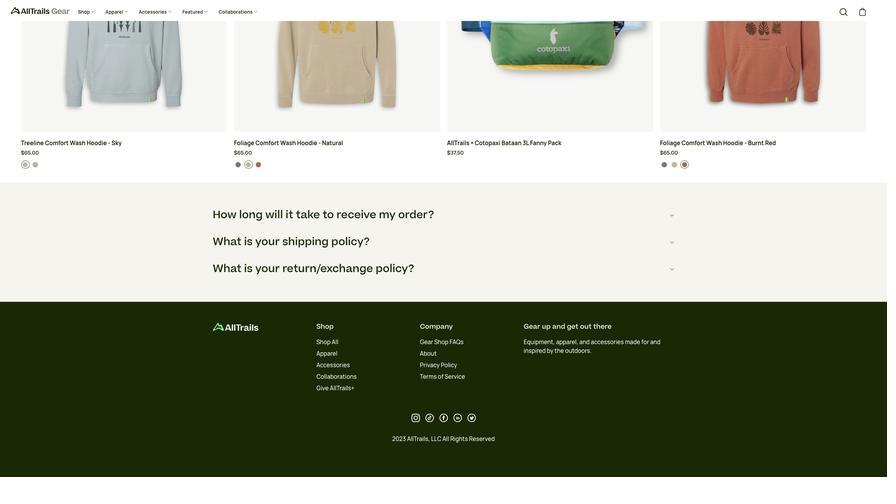 Task type: describe. For each thing, give the bounding box(es) containing it.
shop link
[[73, 4, 100, 21]]

natural radio for treeline
[[31, 161, 40, 169]]

alltrails+
[[330, 384, 355, 392]]

option group for burnt
[[661, 161, 867, 169]]

gear up and get out there
[[524, 322, 612, 332]]

receive
[[337, 208, 377, 223]]

hoodie for burnt
[[724, 139, 744, 147]]

terms
[[420, 373, 437, 381]]

2 horizontal spatial and
[[651, 338, 661, 346]]

$65.00 for treeline comfort wash hoodie - sky
[[21, 149, 39, 157]]

burnt
[[749, 139, 765, 147]]

give
[[317, 384, 329, 392]]

will
[[266, 208, 283, 223]]

foliage for foliage comfort wash hoodie - burnt red
[[661, 139, 681, 147]]

accessories
[[591, 338, 624, 346]]

inspired
[[524, 347, 546, 355]]

how long will it take to receive my order? button
[[213, 204, 675, 227]]

cotopaxi
[[475, 139, 501, 147]]

what is your shipping policy?
[[213, 234, 370, 249]]

- for sky
[[108, 139, 110, 147]]

your for shipping
[[256, 234, 280, 249]]

2023 alltrails, llc all rights reserved
[[393, 435, 495, 443]]

toggle plus image for collaborations
[[254, 10, 258, 14]]

toggle plus image for shop
[[91, 10, 95, 14]]

give alltrails+
[[317, 384, 355, 392]]

featured
[[183, 9, 204, 15]]

0 horizontal spatial apparel
[[106, 9, 124, 15]]

alltrails × cotopaxi bataan 3l fanny pack link
[[447, 139, 654, 148]]

red
[[766, 139, 777, 147]]

option group for natural
[[234, 161, 441, 169]]

Pine radio
[[234, 161, 243, 169]]

privacy
[[420, 361, 440, 369]]

$37.50 link
[[447, 149, 654, 157]]

order?
[[398, 208, 434, 223]]

return/exchange
[[283, 261, 373, 276]]

about link
[[420, 350, 437, 357]]

3l
[[523, 139, 529, 147]]

comfort for foliage comfort wash hoodie - natural
[[256, 139, 279, 147]]

and for accessories
[[580, 338, 590, 346]]

Natural radio
[[671, 161, 679, 169]]

there
[[594, 322, 612, 332]]

company button
[[420, 322, 453, 332]]

view alltrails gear shop on tiktok image
[[426, 414, 434, 422]]

apparel link for shop link's accessories link
[[100, 4, 134, 21]]

collaborations inside footer
[[317, 373, 357, 381]]

shop all
[[317, 338, 339, 346]]

×
[[471, 139, 474, 147]]

how long will it take to receive my order?
[[213, 208, 434, 223]]

treeline
[[21, 139, 44, 147]]

- for natural
[[319, 139, 321, 147]]

it
[[286, 208, 293, 223]]

the
[[555, 347, 564, 355]]

$65.00 for foliage comfort wash hoodie - natural
[[234, 149, 252, 157]]

foliage comfort wash hoodie - natural link
[[234, 139, 440, 148]]

llc
[[431, 435, 442, 443]]

alltrails
[[447, 139, 470, 147]]

faqs
[[450, 338, 464, 346]]

pine image
[[236, 162, 241, 168]]

0 horizontal spatial collaborations
[[219, 9, 254, 15]]

hoodie for sky
[[87, 139, 107, 147]]

treeline comfort wash hoodie - sky link
[[21, 139, 227, 148]]

foliage comfort wash hoodie - burnt red $65.00
[[661, 139, 777, 157]]

give alltrails+ link
[[317, 384, 355, 392]]

natural radio for foliage
[[245, 161, 253, 169]]

gear for gear up and get out there
[[524, 322, 541, 332]]

sky image
[[22, 162, 28, 168]]

your for return/exchange
[[256, 261, 280, 276]]

0 vertical spatial collaborations link
[[214, 4, 263, 21]]

pine image
[[662, 162, 668, 168]]

terms of service
[[420, 373, 465, 381]]

is for shipping
[[244, 234, 253, 249]]

foliage comfort wash hoodie - burnt red link
[[661, 139, 867, 148]]

foliage comfort wash hoodie - natural $65.00
[[234, 139, 343, 157]]

alltrails × cotopaxi bataan 3l fanny pack $37.50
[[447, 139, 562, 157]]

hoodie for natural
[[297, 139, 317, 147]]

out
[[581, 322, 592, 332]]



Task type: locate. For each thing, give the bounding box(es) containing it.
1 vertical spatial accessories link
[[317, 361, 350, 369]]

policy? for what is your shipping policy?
[[331, 234, 370, 249]]

2 comfort from the left
[[256, 139, 279, 147]]

3 toggle plus image from the left
[[168, 10, 172, 14]]

0 horizontal spatial burnt red radio
[[255, 161, 263, 169]]

collaborations link up give alltrails+
[[317, 373, 357, 381]]

0 horizontal spatial burnt red image
[[256, 162, 262, 168]]

sky
[[112, 139, 122, 147]]

2 horizontal spatial $65.00
[[661, 149, 678, 157]]

- inside treeline comfort wash hoodie - sky $65.00
[[108, 139, 110, 147]]

burnt red image for foliage comfort wash hoodie - natural
[[256, 162, 262, 168]]

2 horizontal spatial comfort
[[682, 139, 706, 147]]

burnt red radio for foliage comfort wash hoodie - burnt red
[[681, 161, 689, 169]]

policy? inside button
[[376, 261, 414, 276]]

burnt red image right natural option
[[682, 162, 688, 168]]

$65.00 inside foliage comfort wash hoodie - natural $65.00
[[234, 149, 252, 157]]

view alltrails gear shop on facebook image
[[440, 414, 448, 422]]

0 horizontal spatial and
[[553, 322, 566, 332]]

0 horizontal spatial policy?
[[331, 234, 370, 249]]

1 vertical spatial all
[[443, 435, 449, 443]]

hoodie inside foliage comfort wash hoodie - burnt red $65.00
[[724, 139, 744, 147]]

0 vertical spatial is
[[244, 234, 253, 249]]

1 vertical spatial is
[[244, 261, 253, 276]]

fanny
[[530, 139, 547, 147]]

gear up about link
[[420, 338, 434, 346]]

0 vertical spatial collaborations
[[219, 9, 254, 15]]

$37.50
[[447, 149, 464, 157]]

natural image right pine radio
[[672, 162, 678, 168]]

1 your from the top
[[256, 234, 280, 249]]

1 burnt red image from the left
[[256, 162, 262, 168]]

apparel link for accessories link related to shop all link on the left bottom of the page
[[317, 350, 338, 357]]

and right the up
[[553, 322, 566, 332]]

0 horizontal spatial collaborations link
[[214, 4, 263, 21]]

to
[[323, 208, 334, 223]]

0 vertical spatial apparel link
[[100, 4, 134, 21]]

0 vertical spatial accessories
[[139, 9, 168, 15]]

wash for natural
[[280, 139, 296, 147]]

collaborations link right toggle plus icon
[[214, 4, 263, 21]]

long
[[239, 208, 263, 223]]

1 vertical spatial policy?
[[376, 261, 414, 276]]

1 comfort from the left
[[45, 139, 69, 147]]

Natural radio
[[31, 161, 40, 169], [245, 161, 253, 169]]

2 $65.00 from the left
[[234, 149, 252, 157]]

policy? for what is your return/exchange policy?
[[376, 261, 414, 276]]

and
[[553, 322, 566, 332], [580, 338, 590, 346], [651, 338, 661, 346]]

terms of service link
[[420, 373, 465, 381]]

natural image right pine option
[[246, 162, 251, 168]]

toggle plus image for apparel
[[124, 10, 128, 14]]

of
[[438, 373, 444, 381]]

and right for
[[651, 338, 661, 346]]

2 natural radio from the left
[[245, 161, 253, 169]]

1 horizontal spatial apparel link
[[317, 350, 338, 357]]

1 vertical spatial apparel
[[317, 350, 338, 357]]

$65.00 link for burnt
[[661, 149, 867, 157]]

0 horizontal spatial $65.00 link
[[21, 149, 227, 157]]

gear shop faqs
[[420, 338, 464, 346]]

view alltrails gear shop on twitter image
[[468, 414, 476, 422]]

my
[[379, 208, 396, 223]]

alltrails,
[[407, 435, 430, 443]]

0 vertical spatial what
[[213, 234, 242, 249]]

$65.00 inside treeline comfort wash hoodie - sky $65.00
[[21, 149, 39, 157]]

collaborations right toggle plus icon
[[219, 9, 254, 15]]

natural image for foliage comfort wash hoodie - natural
[[246, 162, 251, 168]]

1 horizontal spatial hoodie
[[297, 139, 317, 147]]

toggle plus image
[[204, 10, 208, 14]]

1 foliage from the left
[[234, 139, 254, 147]]

2 wash from the left
[[280, 139, 296, 147]]

1 horizontal spatial comfort
[[256, 139, 279, 147]]

1 natural radio from the left
[[31, 161, 40, 169]]

hoodie inside foliage comfort wash hoodie - natural $65.00
[[297, 139, 317, 147]]

view alltrails gear shop on tumblr image
[[454, 414, 462, 422]]

all right llc
[[443, 435, 449, 443]]

comfort for treeline comfort wash hoodie - sky
[[45, 139, 69, 147]]

what for what is your shipping policy?
[[213, 234, 242, 249]]

1 horizontal spatial all
[[443, 435, 449, 443]]

natural image
[[246, 162, 251, 168], [672, 162, 678, 168]]

burnt red image for foliage comfort wash hoodie - burnt red
[[682, 162, 688, 168]]

3 option group from the left
[[661, 161, 867, 169]]

1 vertical spatial gear
[[420, 338, 434, 346]]

0 horizontal spatial natural radio
[[31, 161, 40, 169]]

shop
[[78, 9, 91, 15], [317, 322, 334, 332], [317, 338, 331, 346], [435, 338, 449, 346]]

what
[[213, 234, 242, 249], [213, 261, 242, 276]]

1 toggle plus image from the left
[[91, 10, 95, 14]]

apparel down shop all
[[317, 350, 338, 357]]

option group for sky
[[21, 161, 227, 169]]

1 vertical spatial what
[[213, 261, 242, 276]]

$65.00 link
[[21, 149, 227, 157], [234, 149, 440, 157], [661, 149, 867, 157]]

$65.00 link for sky
[[21, 149, 227, 157]]

and for get
[[553, 322, 566, 332]]

1 horizontal spatial $65.00 link
[[234, 149, 440, 157]]

2 hoodie from the left
[[297, 139, 317, 147]]

reserved
[[469, 435, 495, 443]]

wash inside treeline comfort wash hoodie - sky $65.00
[[70, 139, 86, 147]]

accessories
[[139, 9, 168, 15], [317, 361, 350, 369]]

2 foliage from the left
[[661, 139, 681, 147]]

- left natural
[[319, 139, 321, 147]]

2023
[[393, 435, 406, 443]]

$65.00 up pine option
[[234, 149, 252, 157]]

1 natural image from the left
[[246, 162, 251, 168]]

1 horizontal spatial burnt red radio
[[681, 161, 689, 169]]

- left sky
[[108, 139, 110, 147]]

0 horizontal spatial wash
[[70, 139, 86, 147]]

toggle plus image for accessories
[[168, 10, 172, 14]]

view alltrails gear shop on instagram image
[[412, 414, 420, 422]]

foliage for foliage comfort wash hoodie - natural
[[234, 139, 254, 147]]

all down shop button on the left bottom of the page
[[332, 338, 339, 346]]

hoodie left burnt on the right of the page
[[724, 139, 744, 147]]

1 horizontal spatial apparel
[[317, 350, 338, 357]]

1 vertical spatial accessories
[[317, 361, 350, 369]]

1 horizontal spatial collaborations
[[317, 373, 357, 381]]

natural image inside radio
[[246, 162, 251, 168]]

what is your shipping policy? button
[[213, 231, 675, 254]]

burnt red image right pine option
[[256, 162, 262, 168]]

wash for burnt
[[707, 139, 723, 147]]

$65.00 up pine radio
[[661, 149, 678, 157]]

outdoors.
[[566, 347, 592, 355]]

3 - from the left
[[745, 139, 747, 147]]

0 vertical spatial apparel
[[106, 9, 124, 15]]

3 hoodie from the left
[[724, 139, 744, 147]]

comfort
[[45, 139, 69, 147], [256, 139, 279, 147], [682, 139, 706, 147]]

natural image inside option
[[672, 162, 678, 168]]

$65.00 link down foliage comfort wash hoodie - natural link
[[234, 149, 440, 157]]

1 horizontal spatial burnt red image
[[682, 162, 688, 168]]

apparel,
[[556, 338, 579, 346]]

comfort inside treeline comfort wash hoodie - sky $65.00
[[45, 139, 69, 147]]

2 your from the top
[[256, 261, 280, 276]]

1 horizontal spatial natural radio
[[245, 161, 253, 169]]

and up 'outdoors.'
[[580, 338, 590, 346]]

Burnt Red radio
[[255, 161, 263, 169], [681, 161, 689, 169]]

$65.00 link down foliage comfort wash hoodie - burnt red link on the right top
[[661, 149, 867, 157]]

burnt red radio for foliage comfort wash hoodie - natural
[[255, 161, 263, 169]]

by
[[547, 347, 554, 355]]

2 horizontal spatial option group
[[661, 161, 867, 169]]

1 horizontal spatial collaborations link
[[317, 373, 357, 381]]

comfort for foliage comfort wash hoodie - burnt red
[[682, 139, 706, 147]]

$65.00 link for natural
[[234, 149, 440, 157]]

toggle plus image inside shop link
[[91, 10, 95, 14]]

option group down the 'treeline comfort wash hoodie - sky' link
[[21, 161, 227, 169]]

3 comfort from the left
[[682, 139, 706, 147]]

wash
[[70, 139, 86, 147], [280, 139, 296, 147], [707, 139, 723, 147]]

policy
[[441, 361, 458, 369]]

burnt red radio right natural option
[[681, 161, 689, 169]]

0 horizontal spatial apparel link
[[100, 4, 134, 21]]

hoodie inside treeline comfort wash hoodie - sky $65.00
[[87, 139, 107, 147]]

policy?
[[331, 234, 370, 249], [376, 261, 414, 276]]

for
[[642, 338, 650, 346]]

foliage inside foliage comfort wash hoodie - burnt red $65.00
[[661, 139, 681, 147]]

3 wash from the left
[[707, 139, 723, 147]]

1 option group from the left
[[21, 161, 227, 169]]

0 horizontal spatial -
[[108, 139, 110, 147]]

1 what from the top
[[213, 234, 242, 249]]

2 what from the top
[[213, 261, 242, 276]]

- inside foliage comfort wash hoodie - natural $65.00
[[319, 139, 321, 147]]

wash inside foliage comfort wash hoodie - natural $65.00
[[280, 139, 296, 147]]

equipment, apparel, and accessories made for and inspired by the outdoors.
[[524, 338, 661, 355]]

2 toggle plus image from the left
[[124, 10, 128, 14]]

1 burnt red radio from the left
[[255, 161, 263, 169]]

Sky radio
[[21, 161, 30, 169]]

0 horizontal spatial natural image
[[246, 162, 251, 168]]

1 horizontal spatial option group
[[234, 161, 441, 169]]

hoodie left sky
[[87, 139, 107, 147]]

1 horizontal spatial gear
[[524, 322, 541, 332]]

0 horizontal spatial $65.00
[[21, 149, 39, 157]]

2 burnt red radio from the left
[[681, 161, 689, 169]]

2 horizontal spatial hoodie
[[724, 139, 744, 147]]

featured link
[[177, 4, 214, 21]]

foliage
[[234, 139, 254, 147], [661, 139, 681, 147]]

0 horizontal spatial option group
[[21, 161, 227, 169]]

accessories link for shop all link on the left bottom of the page
[[317, 361, 350, 369]]

apparel right shop link
[[106, 9, 124, 15]]

foliage up natural option
[[661, 139, 681, 147]]

burnt red image
[[256, 162, 262, 168], [682, 162, 688, 168]]

0 horizontal spatial accessories link
[[134, 4, 177, 21]]

1 horizontal spatial natural image
[[672, 162, 678, 168]]

is inside button
[[244, 234, 253, 249]]

privacy policy link
[[420, 361, 458, 369]]

option group
[[21, 161, 227, 169], [234, 161, 441, 169], [661, 161, 867, 169]]

0 horizontal spatial accessories
[[139, 9, 168, 15]]

2 natural image from the left
[[672, 162, 678, 168]]

toggle plus image inside accessories link
[[168, 10, 172, 14]]

2 horizontal spatial -
[[745, 139, 747, 147]]

1 wash from the left
[[70, 139, 86, 147]]

apparel inside footer
[[317, 350, 338, 357]]

foliage inside foliage comfort wash hoodie - natural $65.00
[[234, 139, 254, 147]]

1 - from the left
[[108, 139, 110, 147]]

burnt red radio right pine option
[[255, 161, 263, 169]]

gear left the up
[[524, 322, 541, 332]]

get
[[567, 322, 579, 332]]

gear shop faqs link
[[420, 338, 464, 346]]

about
[[420, 350, 437, 357]]

1 is from the top
[[244, 234, 253, 249]]

your inside button
[[256, 261, 280, 276]]

0 horizontal spatial hoodie
[[87, 139, 107, 147]]

1 vertical spatial apparel link
[[317, 350, 338, 357]]

is
[[244, 234, 253, 249], [244, 261, 253, 276]]

your inside button
[[256, 234, 280, 249]]

is for return/exchange
[[244, 261, 253, 276]]

what inside button
[[213, 261, 242, 276]]

option group down foliage comfort wash hoodie - natural link
[[234, 161, 441, 169]]

2 horizontal spatial $65.00 link
[[661, 149, 867, 157]]

1 horizontal spatial policy?
[[376, 261, 414, 276]]

accessories link for shop link
[[134, 4, 177, 21]]

- for burnt
[[745, 139, 747, 147]]

how
[[213, 208, 237, 223]]

4 toggle plus image from the left
[[254, 10, 258, 14]]

accessories link
[[134, 4, 177, 21], [317, 361, 350, 369]]

0 vertical spatial all
[[332, 338, 339, 346]]

1 hoodie from the left
[[87, 139, 107, 147]]

1 horizontal spatial accessories
[[317, 361, 350, 369]]

service
[[445, 373, 465, 381]]

1 $65.00 from the left
[[21, 149, 39, 157]]

what is your return/exchange policy? button
[[213, 257, 675, 281]]

collaborations link
[[214, 4, 263, 21], [317, 373, 357, 381]]

0 horizontal spatial comfort
[[45, 139, 69, 147]]

natural image
[[33, 162, 38, 168]]

$65.00 down treeline
[[21, 149, 39, 157]]

3 $65.00 link from the left
[[661, 149, 867, 157]]

0 vertical spatial gear
[[524, 322, 541, 332]]

2 - from the left
[[319, 139, 321, 147]]

2 horizontal spatial wash
[[707, 139, 723, 147]]

made
[[625, 338, 641, 346]]

foliage up pine option
[[234, 139, 254, 147]]

1 horizontal spatial foliage
[[661, 139, 681, 147]]

1 horizontal spatial and
[[580, 338, 590, 346]]

1 $65.00 link from the left
[[21, 149, 227, 157]]

shop button
[[317, 322, 334, 332]]

pack
[[548, 139, 562, 147]]

natural
[[322, 139, 343, 147]]

1 horizontal spatial -
[[319, 139, 321, 147]]

shipping
[[283, 234, 329, 249]]

option group down foliage comfort wash hoodie - burnt red link on the right top
[[661, 161, 867, 169]]

gear for gear shop faqs
[[420, 338, 434, 346]]

footer
[[0, 302, 888, 477]]

what inside button
[[213, 234, 242, 249]]

accessories inside footer
[[317, 361, 350, 369]]

0 vertical spatial policy?
[[331, 234, 370, 249]]

0 vertical spatial accessories link
[[134, 4, 177, 21]]

alltrails gear shop image
[[213, 323, 258, 331]]

2 is from the top
[[244, 261, 253, 276]]

1 horizontal spatial $65.00
[[234, 149, 252, 157]]

rights
[[451, 435, 468, 443]]

shop all link
[[317, 338, 339, 346]]

is inside button
[[244, 261, 253, 276]]

3 $65.00 from the left
[[661, 149, 678, 157]]

$65.00
[[21, 149, 39, 157], [234, 149, 252, 157], [661, 149, 678, 157]]

policy? inside button
[[331, 234, 370, 249]]

comfort inside foliage comfort wash hoodie - burnt red $65.00
[[682, 139, 706, 147]]

natural image for foliage comfort wash hoodie - burnt red
[[672, 162, 678, 168]]

0 horizontal spatial all
[[332, 338, 339, 346]]

$65.00 inside foliage comfort wash hoodie - burnt red $65.00
[[661, 149, 678, 157]]

what for what is your return/exchange policy?
[[213, 261, 242, 276]]

- inside foliage comfort wash hoodie - burnt red $65.00
[[745, 139, 747, 147]]

0 horizontal spatial foliage
[[234, 139, 254, 147]]

natural radio right sky option
[[31, 161, 40, 169]]

bataan
[[502, 139, 522, 147]]

1 horizontal spatial wash
[[280, 139, 296, 147]]

wash for sky
[[70, 139, 86, 147]]

take
[[296, 208, 320, 223]]

- left burnt on the right of the page
[[745, 139, 747, 147]]

$65.00 link down the 'treeline comfort wash hoodie - sky' link
[[21, 149, 227, 157]]

2 option group from the left
[[234, 161, 441, 169]]

hoodie
[[87, 139, 107, 147], [297, 139, 317, 147], [724, 139, 744, 147]]

2 $65.00 link from the left
[[234, 149, 440, 157]]

1 horizontal spatial accessories link
[[317, 361, 350, 369]]

natural radio right pine option
[[245, 161, 253, 169]]

wash inside foliage comfort wash hoodie - burnt red $65.00
[[707, 139, 723, 147]]

footer containing shop
[[0, 302, 888, 477]]

all
[[332, 338, 339, 346], [443, 435, 449, 443]]

1 vertical spatial collaborations link
[[317, 373, 357, 381]]

hoodie left natural
[[297, 139, 317, 147]]

2 burnt red image from the left
[[682, 162, 688, 168]]

toggle plus image
[[91, 10, 95, 14], [124, 10, 128, 14], [168, 10, 172, 14], [254, 10, 258, 14]]

toggle plus image inside the collaborations link
[[254, 10, 258, 14]]

collaborations
[[219, 9, 254, 15], [317, 373, 357, 381]]

company
[[420, 322, 453, 332]]

1 vertical spatial collaborations
[[317, 373, 357, 381]]

apparel
[[106, 9, 124, 15], [317, 350, 338, 357]]

Pine radio
[[661, 161, 669, 169]]

1 vertical spatial your
[[256, 261, 280, 276]]

what is your return/exchange policy?
[[213, 261, 414, 276]]

treeline comfort wash hoodie - sky $65.00
[[21, 139, 122, 157]]

collaborations up give alltrails+
[[317, 373, 357, 381]]

0 horizontal spatial gear
[[420, 338, 434, 346]]

equipment,
[[524, 338, 555, 346]]

privacy policy
[[420, 361, 458, 369]]

0 vertical spatial your
[[256, 234, 280, 249]]

comfort inside foliage comfort wash hoodie - natural $65.00
[[256, 139, 279, 147]]

up
[[542, 322, 551, 332]]



Task type: vqa. For each thing, say whether or not it's contained in the screenshot.
Keep |
no



